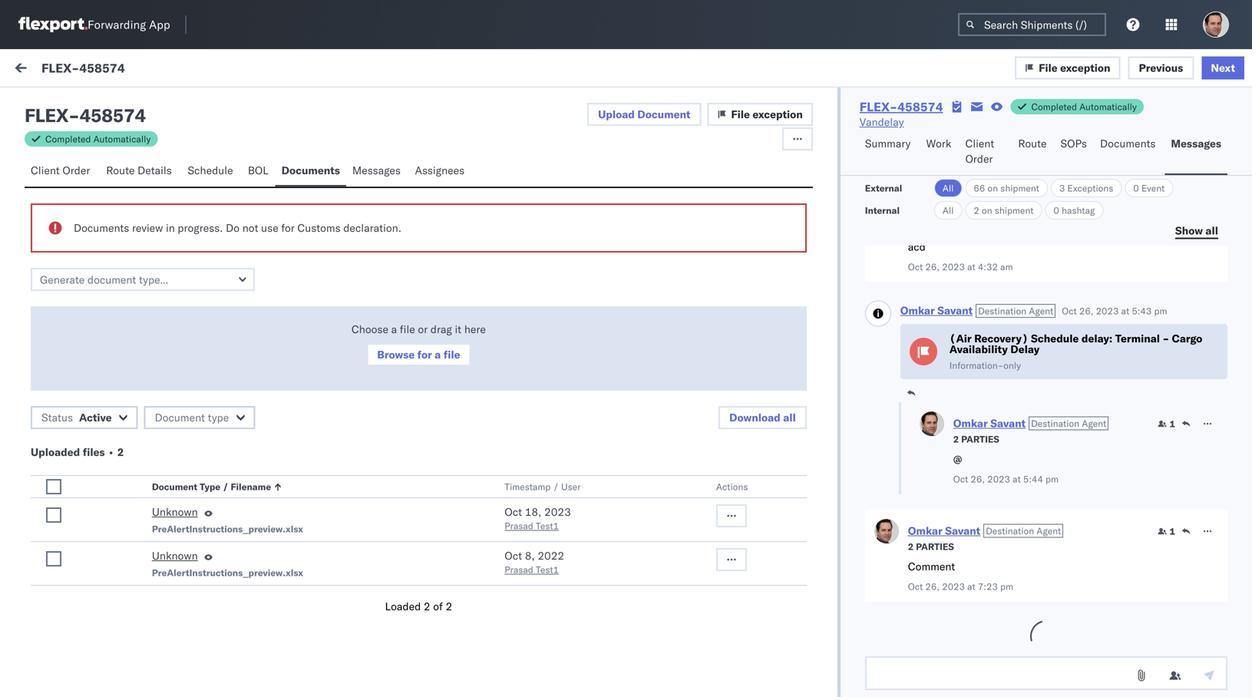 Task type: describe. For each thing, give the bounding box(es) containing it.
4 resize handle column header from the left
[[1214, 128, 1232, 697]]

1 horizontal spatial documents button
[[1095, 130, 1166, 175]]

documents for the rightmost documents button
[[1101, 137, 1156, 150]]

report
[[181, 262, 210, 275]]

2023 inside the oct 18, 2023 prasad test1
[[545, 505, 571, 519]]

6:30
[[496, 317, 520, 330]]

latent
[[46, 193, 77, 206]]

edt for omkar savant
[[541, 317, 561, 330]]

shipment,
[[194, 585, 243, 598]]

savant down generate document type... "text box"
[[110, 305, 143, 318]]

commendation
[[105, 262, 178, 275]]

458574 right 7:23 at the bottom of the page
[[999, 586, 1039, 599]]

prasad for 8,
[[505, 564, 534, 576]]

/ inside timestamp / user button
[[553, 481, 559, 493]]

all for download all
[[784, 411, 796, 424]]

26, left timestamp
[[444, 486, 461, 499]]

458574 down forwarding app link
[[79, 60, 125, 75]]

0 vertical spatial pm
[[1155, 305, 1168, 317]]

@ oct 26, 2023 at 5:44 pm
[[954, 452, 1059, 485]]

improve
[[226, 262, 264, 275]]

browse
[[377, 348, 415, 361]]

test1 for 2022
[[536, 564, 559, 576]]

agent for @
[[1082, 418, 1107, 429]]

0 horizontal spatial customs
[[157, 400, 202, 414]]

0 vertical spatial omkar savant destination agent
[[901, 304, 1054, 317]]

4 2023, from the top
[[464, 394, 494, 407]]

2023, for latent
[[464, 179, 494, 192]]

0 vertical spatial document
[[638, 108, 691, 121]]

1 vertical spatial flex-458574
[[860, 99, 944, 114]]

pm for we
[[522, 586, 539, 599]]

internal (0)
[[103, 98, 163, 111]]

assignees
[[415, 164, 465, 177]]

oct 26, 2023, 5:46 pm edt
[[424, 394, 561, 407]]

and with this contract established, lucrative partnership.
[[46, 515, 310, 544]]

2 right of
[[446, 600, 453, 613]]

0 vertical spatial a
[[97, 262, 103, 275]]

omkar up filing
[[75, 235, 107, 249]]

on for 2
[[982, 205, 993, 216]]

file inside button
[[444, 348, 460, 361]]

2 on shipment
[[974, 205, 1034, 216]]

with
[[162, 515, 182, 529]]

∙
[[108, 446, 115, 459]]

5:43
[[1132, 305, 1153, 317]]

2 left of
[[424, 600, 431, 613]]

0 vertical spatial agent
[[1029, 305, 1054, 317]]

26, inside comment oct 26, 2023 at 7:23 pm
[[926, 581, 940, 593]]

import work button
[[108, 49, 180, 91]]

on for 66
[[988, 182, 999, 194]]

shipment for 66 on shipment
[[1001, 182, 1040, 194]]

progress.
[[178, 221, 223, 235]]

1 button for comment
[[1158, 525, 1176, 538]]

active
[[79, 411, 112, 424]]

notifying
[[82, 585, 125, 598]]

vandelay
[[860, 115, 904, 129]]

previous button
[[1129, 56, 1195, 79]]

parties for @
[[962, 434, 1000, 445]]

k
[[246, 585, 253, 598]]

are
[[64, 585, 80, 598]]

1 oct 26, 2023, 5:45 pm edt from the top
[[424, 486, 561, 499]]

item/shipment
[[1025, 133, 1088, 145]]

all for show all
[[1206, 224, 1219, 237]]

terminal
[[1116, 332, 1161, 345]]

acd
[[909, 240, 926, 253]]

1 button for @
[[1158, 418, 1176, 430]]

flex-458574 link
[[860, 99, 944, 114]]

0 hashtag
[[1054, 205, 1096, 216]]

all for 66
[[943, 182, 954, 194]]

1 horizontal spatial completed
[[1032, 101, 1078, 113]]

document type button
[[144, 406, 255, 429]]

oct inside comment oct 26, 2023 at 7:23 pm
[[909, 581, 924, 593]]

unknown for oct 8, 2022
[[152, 549, 198, 563]]

omkar left the ∙
[[75, 458, 107, 472]]

hashtag
[[1062, 205, 1096, 216]]

show all button
[[1167, 220, 1228, 243]]

26, left here
[[444, 317, 461, 330]]

oct 26, 2023, 7:22 pm edt
[[424, 179, 561, 192]]

1 5:45 from the top
[[496, 486, 520, 499]]

omkar savant for i
[[75, 235, 143, 249]]

edt for i
[[541, 248, 561, 261]]

shipment for 2 on shipment
[[995, 205, 1034, 216]]

messaging
[[80, 193, 132, 206]]

event
[[1142, 182, 1165, 194]]

user
[[562, 481, 581, 493]]

work button
[[921, 130, 960, 175]]

at for @
[[1013, 474, 1021, 485]]

1 for @
[[1170, 418, 1176, 430]]

oct 8, 2022 prasad test1
[[505, 549, 565, 576]]

you
[[128, 585, 145, 598]]

or
[[418, 323, 428, 336]]

unknown link for oct 8, 2022
[[152, 548, 198, 567]]

2023 for @
[[988, 474, 1011, 485]]

external (0) button
[[18, 91, 97, 121]]

oct inside @ oct 26, 2023 at 5:44 pm
[[954, 474, 969, 485]]

route for route
[[1019, 137, 1047, 150]]

comment oct 26, 2023 at 7:23 pm
[[909, 560, 1014, 593]]

destination for comment
[[986, 525, 1035, 537]]

5:44
[[1024, 474, 1044, 485]]

message
[[48, 133, 84, 145]]

a inside browse for a file button
[[435, 348, 441, 361]]

for inside browse for a file button
[[418, 348, 432, 361]]

0 horizontal spatial delay
[[201, 485, 230, 498]]

26, up loaded 2 of 2
[[444, 586, 461, 599]]

1 vertical spatial file
[[732, 108, 750, 121]]

pm for comment
[[1001, 581, 1014, 593]]

4 pm from the top
[[522, 394, 539, 407]]

exception: warehouse devan delay
[[49, 485, 230, 498]]

0 vertical spatial automatically
[[1080, 101, 1137, 113]]

4 omkar savant from the top
[[75, 458, 143, 472]]

edt for latent
[[541, 179, 561, 192]]

1 horizontal spatial file
[[1039, 61, 1058, 74]]

upload document button
[[588, 103, 702, 126]]

here
[[465, 323, 486, 336]]

work inside button
[[927, 137, 952, 150]]

1 vertical spatial completed
[[45, 133, 91, 145]]

summary
[[866, 137, 911, 150]]

oct 26, 2023 at 5:43 pm
[[1063, 305, 1168, 317]]

26, left 7:00 at top
[[444, 248, 461, 261]]

0 vertical spatial customs
[[298, 221, 341, 235]]

0 vertical spatial unknown
[[106, 400, 154, 414]]

to
[[213, 262, 223, 275]]

external (0)
[[25, 98, 88, 111]]

0 vertical spatial type
[[232, 400, 256, 414]]

internal for internal
[[866, 205, 900, 216]]

oct 26, 2023, 6:30 pm edt
[[424, 317, 561, 330]]

schedule inside button
[[188, 164, 233, 177]]

1 horizontal spatial client order button
[[960, 130, 1013, 175]]

1 for comment
[[1170, 526, 1176, 537]]

warehouse
[[106, 485, 163, 498]]

document type
[[155, 411, 229, 424]]

oct inside the oct 18, 2023 prasad test1
[[505, 505, 522, 519]]

458574 down 5:44
[[999, 486, 1039, 499]]

2 up comment
[[909, 541, 914, 553]]

delay:
[[1082, 332, 1113, 345]]

status
[[41, 411, 73, 424]]

7:00
[[496, 248, 520, 261]]

savant up the test.
[[110, 166, 143, 180]]

k,
[[266, 585, 276, 598]]

0 horizontal spatial for
[[281, 221, 295, 235]]

lucrative
[[46, 531, 88, 544]]

messages for the rightmost messages button
[[1172, 137, 1222, 150]]

do
[[226, 221, 240, 235]]

1 horizontal spatial messages button
[[1166, 130, 1228, 175]]

26, inside acd oct 26, 2023 at 4:32 am
[[926, 261, 940, 273]]

exception: for exception: warehouse devan delay
[[49, 485, 103, 498]]

1 horizontal spatial a
[[391, 323, 397, 336]]

route details button
[[100, 157, 182, 187]]

document type / filename
[[152, 481, 271, 493]]

7:22
[[496, 179, 520, 192]]

0 horizontal spatial documents button
[[275, 157, 346, 187]]

0 horizontal spatial order
[[63, 164, 90, 177]]

5:46
[[496, 394, 520, 407]]

app
[[149, 17, 170, 32]]

omkar up comment
[[909, 524, 943, 538]]

next
[[1212, 61, 1236, 74]]

work for my
[[44, 59, 84, 80]]

2023, for we
[[464, 586, 494, 599]]

import
[[114, 63, 146, 76]]

download
[[730, 411, 781, 424]]

omkar up latent messaging test.
[[75, 166, 107, 180]]

forwarding
[[88, 17, 146, 32]]

exception: for exception: unknown customs hold type
[[49, 400, 103, 414]]

hold
[[205, 400, 229, 414]]

@
[[954, 452, 963, 466]]

2 right the ∙
[[117, 446, 124, 459]]

0 horizontal spatial file exception
[[732, 108, 803, 121]]

0 horizontal spatial automatically
[[93, 133, 151, 145]]

only
[[1004, 360, 1022, 371]]

omkar savant destination agent for @
[[954, 417, 1107, 430]]

0 vertical spatial completed automatically
[[1032, 101, 1137, 113]]

agent for comment
[[1037, 525, 1062, 537]]

parties for comment
[[917, 541, 955, 553]]

2 flex- 458574 from the top
[[967, 486, 1039, 499]]

am inside acd oct 26, 2023 at 4:32 am
[[1001, 261, 1014, 273]]

timestamp
[[505, 481, 551, 493]]

documents for documents review in progress. do not use for customs declaration.
[[74, 221, 129, 235]]

document for type
[[155, 411, 205, 424]]

messages for messages button to the left
[[352, 164, 401, 177]]

work inside button
[[149, 63, 174, 76]]

458574 up 2 on shipment
[[999, 179, 1039, 192]]

4 edt from the top
[[541, 394, 561, 407]]

0 for 0 hashtag
[[1054, 205, 1060, 216]]

details
[[138, 164, 172, 177]]

browse for a file button
[[367, 343, 471, 366]]

route for route details
[[106, 164, 135, 177]]

loaded
[[385, 600, 421, 613]]

established,
[[250, 515, 310, 529]]

1 horizontal spatial client order
[[966, 137, 995, 166]]

pm for latent
[[522, 179, 539, 192]]

omkar down acd
[[901, 304, 935, 317]]

5 edt from the top
[[541, 486, 561, 499]]

savant down review
[[110, 235, 143, 249]]

1 horizontal spatial file exception
[[1039, 61, 1111, 74]]

26, up the delay:
[[1080, 305, 1094, 317]]

&
[[256, 585, 263, 598]]

download all
[[730, 411, 796, 424]]

comment
[[909, 560, 956, 573]]



Task type: vqa. For each thing, say whether or not it's contained in the screenshot.
Message List button
no



Task type: locate. For each thing, give the bounding box(es) containing it.
2 vertical spatial agent
[[1037, 525, 1062, 537]]

omkar savant destination agent up (air on the top right of the page
[[901, 304, 1054, 317]]

parties up comment
[[917, 541, 955, 553]]

1 all button from the top
[[935, 179, 963, 197]]

0 vertical spatial 1 button
[[1158, 418, 1176, 430]]

all inside show all 'button'
[[1206, 224, 1219, 237]]

1 horizontal spatial 0
[[1134, 182, 1140, 194]]

0 vertical spatial 2 parties
[[954, 434, 1000, 445]]

assignees button
[[409, 157, 474, 187]]

0 horizontal spatial flex-458574
[[41, 60, 125, 75]]

1 prealertinstructions_preview.xlsx from the top
[[152, 523, 303, 535]]

None checkbox
[[46, 552, 61, 567]]

client order up the 66 on the right of page
[[966, 137, 995, 166]]

pm
[[1155, 305, 1168, 317], [1046, 474, 1059, 485], [1001, 581, 1014, 593]]

availability
[[950, 343, 1008, 356]]

omkar savant up filing
[[75, 235, 143, 249]]

flex-458574
[[41, 60, 125, 75], [860, 99, 944, 114]]

1 vertical spatial unknown link
[[152, 548, 198, 567]]

client for client order button to the left
[[31, 164, 60, 177]]

2023 down comment
[[943, 581, 965, 593]]

0 vertical spatial work
[[149, 63, 174, 76]]

savant up @ oct 26, 2023 at 5:44 pm
[[991, 417, 1026, 430]]

oct 18, 2023 prasad test1
[[505, 505, 571, 532]]

this
[[185, 515, 204, 529]]

delay
[[1011, 343, 1040, 356], [201, 485, 230, 498]]

458574
[[79, 60, 125, 75], [898, 99, 944, 114], [79, 104, 146, 127], [999, 179, 1039, 192], [999, 486, 1039, 499], [999, 586, 1039, 599]]

6 edt from the top
[[541, 586, 561, 599]]

1 vertical spatial 2 parties
[[909, 541, 955, 553]]

1366815
[[999, 317, 1046, 330]]

timestamp / user button
[[502, 478, 686, 493]]

at left 5:43
[[1122, 305, 1130, 317]]

related
[[968, 133, 1000, 145]]

1 vertical spatial pm
[[1046, 474, 1059, 485]]

2 up @
[[954, 434, 960, 445]]

2 down the 66 on the right of page
[[974, 205, 980, 216]]

all right the download
[[784, 411, 796, 424]]

omkar down filing
[[75, 305, 107, 318]]

2023 inside acd oct 26, 2023 at 4:32 am
[[943, 261, 965, 273]]

2 prealertinstructions_preview.xlsx from the top
[[152, 567, 303, 579]]

use
[[261, 221, 279, 235]]

0 vertical spatial documents
[[1101, 137, 1156, 150]]

2 exception: from the top
[[49, 485, 103, 498]]

2 / from the left
[[553, 481, 559, 493]]

internal for internal (0)
[[103, 98, 141, 111]]

1 vertical spatial work
[[1002, 133, 1022, 145]]

document
[[638, 108, 691, 121], [155, 411, 205, 424], [152, 481, 197, 493]]

parties up @
[[962, 434, 1000, 445]]

documents up "0 event"
[[1101, 137, 1156, 150]]

timestamp / user
[[505, 481, 581, 493]]

documents for leftmost documents button
[[282, 164, 340, 177]]

automatically up sops on the right top
[[1080, 101, 1137, 113]]

3 pm from the top
[[522, 317, 539, 330]]

2023
[[943, 261, 965, 273], [1097, 305, 1119, 317], [988, 474, 1011, 485], [545, 505, 571, 519], [943, 581, 965, 593]]

partnership.
[[91, 531, 150, 544]]

exception:
[[49, 400, 103, 414], [49, 485, 103, 498]]

test.
[[135, 193, 157, 206]]

0 horizontal spatial all
[[784, 411, 796, 424]]

pm inside comment oct 26, 2023 at 7:23 pm
[[1001, 581, 1014, 593]]

(0) inside button
[[68, 98, 88, 111]]

2023 up the delay:
[[1097, 305, 1119, 317]]

1 vertical spatial internal
[[866, 205, 900, 216]]

this
[[46, 515, 67, 529]]

0 horizontal spatial messages button
[[346, 157, 409, 187]]

0 horizontal spatial (0)
[[68, 98, 88, 111]]

shipment
[[1001, 182, 1040, 194], [995, 205, 1034, 216]]

0 horizontal spatial client order button
[[25, 157, 100, 187]]

2 vertical spatial documents
[[74, 221, 129, 235]]

pm inside @ oct 26, 2023 at 5:44 pm
[[1046, 474, 1059, 485]]

omkar savant destination agent for comment
[[909, 524, 1062, 538]]

order up latent
[[63, 164, 90, 177]]

unknown down and with this contract established, lucrative partnership.
[[152, 549, 198, 563]]

2 parties button up comment
[[909, 540, 955, 553]]

test1 inside the oct 8, 2022 prasad test1
[[536, 564, 559, 576]]

unknown link
[[152, 505, 198, 523], [152, 548, 198, 567]]

0 horizontal spatial client order
[[31, 164, 90, 177]]

agent up (air recovery) schedule delay: terminal - cargo availability delay information-only
[[1029, 305, 1054, 317]]

shipment up 2 on shipment
[[1001, 182, 1040, 194]]

on right the 66 on the right of page
[[988, 182, 999, 194]]

omkar savant button for comment
[[909, 524, 981, 538]]

1 vertical spatial route
[[106, 164, 135, 177]]

am right 4:32
[[1001, 261, 1014, 273]]

0 vertical spatial test1
[[536, 520, 559, 532]]

0
[[1134, 182, 1140, 194], [1054, 205, 1060, 216]]

1 vertical spatial unknown
[[152, 505, 198, 519]]

2 resize handle column header from the left
[[670, 128, 689, 697]]

test1 down 18,
[[536, 520, 559, 532]]

0 vertical spatial for
[[281, 221, 295, 235]]

pm right 7:22
[[522, 179, 539, 192]]

client order up latent
[[31, 164, 90, 177]]

1 test1 from the top
[[536, 520, 559, 532]]

flex- 458574 for latent messaging test.
[[967, 179, 1039, 192]]

customs
[[298, 221, 341, 235], [157, 400, 202, 414]]

1 horizontal spatial order
[[966, 152, 994, 166]]

0 horizontal spatial file
[[732, 108, 750, 121]]

bol
[[248, 164, 269, 177]]

delay up only
[[1011, 343, 1040, 356]]

not
[[243, 221, 259, 235]]

status active
[[41, 411, 112, 424]]

flex- 458574 for you
[[967, 586, 1039, 599]]

2 vertical spatial omkar savant destination agent
[[909, 524, 1062, 538]]

1 pm from the top
[[522, 179, 539, 192]]

26, inside @ oct 26, 2023 at 5:44 pm
[[971, 474, 986, 485]]

0 vertical spatial shipment
[[1001, 182, 1040, 194]]

0 vertical spatial client
[[966, 137, 995, 150]]

0 horizontal spatial work
[[149, 63, 174, 76]]

resize handle column header
[[398, 128, 417, 697], [670, 128, 689, 697], [942, 128, 960, 697], [1214, 128, 1232, 697]]

documents button
[[1095, 130, 1166, 175], [275, 157, 346, 187]]

omkar savant button for @
[[954, 417, 1026, 430]]

1 vertical spatial exception:
[[49, 485, 103, 498]]

2023 right 18,
[[545, 505, 571, 519]]

and
[[141, 515, 159, 529]]

oct 26, 2023, 7:00 pm edt
[[424, 248, 561, 261]]

1 horizontal spatial automatically
[[1080, 101, 1137, 113]]

2 vertical spatial destination
[[986, 525, 1035, 537]]

3 resize handle column header from the left
[[942, 128, 960, 697]]

3 omkar savant from the top
[[75, 305, 143, 318]]

unknown link down devan
[[152, 505, 198, 523]]

0 vertical spatial 5:45
[[496, 486, 520, 499]]

internal down summary button
[[866, 205, 900, 216]]

1 horizontal spatial messages
[[1172, 137, 1222, 150]]

(air
[[950, 332, 972, 345]]

for down or
[[418, 348, 432, 361]]

omkar savant for latent
[[75, 166, 143, 180]]

0 vertical spatial on
[[988, 182, 999, 194]]

it
[[455, 323, 462, 336]]

0 vertical spatial oct 26, 2023, 5:45 pm edt
[[424, 486, 561, 499]]

(air recovery) schedule delay: terminal - cargo availability delay information-only
[[950, 332, 1203, 371]]

2 horizontal spatial pm
[[1155, 305, 1168, 317]]

of
[[433, 600, 443, 613]]

/ inside document type / filename button
[[223, 481, 229, 493]]

devan
[[279, 585, 308, 598]]

2 (0) from the left
[[143, 98, 163, 111]]

0 vertical spatial prealertinstructions_preview.xlsx
[[152, 523, 303, 535]]

upload document
[[598, 108, 691, 121]]

(0) inside button
[[143, 98, 163, 111]]

schedule left bol
[[188, 164, 233, 177]]

0 horizontal spatial file
[[400, 323, 415, 336]]

savant up comment oct 26, 2023 at 7:23 pm
[[946, 524, 981, 538]]

0 horizontal spatial parties
[[917, 541, 955, 553]]

2 parties button for comment
[[909, 540, 955, 553]]

1 1 from the top
[[1170, 418, 1176, 430]]

0 vertical spatial flex-458574
[[41, 60, 125, 75]]

customs left hold
[[157, 400, 202, 414]]

work up external (0)
[[44, 59, 84, 80]]

all button for 66
[[935, 179, 963, 197]]

work for related
[[1002, 133, 1022, 145]]

destination down 5:44
[[986, 525, 1035, 537]]

acd oct 26, 2023 at 4:32 am
[[909, 240, 1014, 273]]

automatically
[[1080, 101, 1137, 113], [93, 133, 151, 145]]

next button
[[1202, 56, 1245, 79]]

completed automatically up sops on the right top
[[1032, 101, 1137, 113]]

1 vertical spatial test1
[[536, 564, 559, 576]]

0 vertical spatial omkar savant button
[[901, 304, 973, 317]]

2023 inside @ oct 26, 2023 at 5:44 pm
[[988, 474, 1011, 485]]

document left type
[[155, 411, 205, 424]]

internal (0) button
[[97, 91, 172, 121]]

3 edt from the top
[[541, 317, 561, 330]]

1 omkar savant from the top
[[75, 166, 143, 180]]

1 horizontal spatial work
[[927, 137, 952, 150]]

summary button
[[859, 130, 921, 175]]

2 omkar savant from the top
[[75, 235, 143, 249]]

omkar savant for oct 26, 2023, 6:30 pm edt
[[75, 305, 143, 318]]

1 flex- 458574 from the top
[[967, 179, 1039, 192]]

destination up recovery)
[[979, 305, 1027, 317]]

/ left filename
[[223, 481, 229, 493]]

- inside (air recovery) schedule delay: terminal - cargo availability delay information-only
[[1163, 332, 1170, 345]]

omkar savant up messaging
[[75, 166, 143, 180]]

2 parties button for @
[[954, 432, 1000, 446]]

458574 up vandelay
[[898, 99, 944, 114]]

1 all from the top
[[943, 182, 954, 194]]

customs right "use" in the left of the page
[[298, 221, 341, 235]]

(0) for external (0)
[[68, 98, 88, 111]]

0 horizontal spatial pm
[[1001, 581, 1014, 593]]

delayed.
[[358, 585, 399, 598]]

edt down the oct 8, 2022 prasad test1
[[541, 586, 561, 599]]

0 horizontal spatial messages
[[352, 164, 401, 177]]

savant up (air on the top right of the page
[[938, 304, 973, 317]]

for right "use" in the left of the page
[[281, 221, 295, 235]]

pm for @
[[1046, 474, 1059, 485]]

omkar savant
[[75, 166, 143, 180], [75, 235, 143, 249], [75, 305, 143, 318], [75, 458, 143, 472]]

(0) down import work button
[[143, 98, 163, 111]]

filename
[[231, 481, 271, 493]]

at inside comment oct 26, 2023 at 7:23 pm
[[968, 581, 976, 593]]

1 vertical spatial shipment
[[995, 205, 1034, 216]]

prealertinstructions_preview.xlsx down "document type / filename"
[[152, 523, 303, 535]]

test1 for 2023
[[536, 520, 559, 532]]

at inside @ oct 26, 2023 at 5:44 pm
[[1013, 474, 1021, 485]]

1 horizontal spatial flex-458574
[[860, 99, 944, 114]]

(0) up message
[[68, 98, 88, 111]]

2 5:45 from the top
[[496, 586, 520, 599]]

completed automatically down flex - 458574
[[45, 133, 151, 145]]

2 vertical spatial pm
[[1001, 581, 1014, 593]]

0 horizontal spatial exception
[[753, 108, 803, 121]]

oct inside the oct 8, 2022 prasad test1
[[505, 549, 522, 563]]

prealertinstructions_preview.xlsx for oct 8, 2022
[[152, 567, 303, 579]]

savant
[[110, 166, 143, 180], [110, 235, 143, 249], [938, 304, 973, 317], [110, 305, 143, 318], [991, 417, 1026, 430], [110, 458, 143, 472], [946, 524, 981, 538]]

prealertinstructions_preview.xlsx for oct 18, 2023
[[152, 523, 303, 535]]

5:45 up the oct 18, 2023 prasad test1 at the left bottom of page
[[496, 486, 520, 499]]

at inside acd oct 26, 2023 at 4:32 am
[[968, 261, 976, 273]]

1 vertical spatial client
[[31, 164, 60, 177]]

2023 for acd
[[943, 261, 965, 273]]

1 vertical spatial schedule
[[1032, 332, 1080, 345]]

prasad down 8,
[[505, 564, 534, 576]]

unknown link down and with this contract established, lucrative partnership.
[[152, 548, 198, 567]]

1 vertical spatial external
[[866, 182, 903, 194]]

review
[[132, 221, 163, 235]]

pm for i
[[522, 248, 539, 261]]

1 vertical spatial parties
[[917, 541, 955, 553]]

unknown link for oct 18, 2023
[[152, 505, 198, 523]]

0 for 0 event
[[1134, 182, 1140, 194]]

2 pm from the top
[[522, 248, 539, 261]]

1 prasad from the top
[[505, 520, 534, 532]]

external for external
[[866, 182, 903, 194]]

1 vertical spatial file exception
[[732, 108, 803, 121]]

omkar savant down generate document type... "text box"
[[75, 305, 143, 318]]

0 vertical spatial destination
[[979, 305, 1027, 317]]

5 2023, from the top
[[464, 486, 494, 499]]

2023 inside comment oct 26, 2023 at 7:23 pm
[[943, 581, 965, 593]]

file left or
[[400, 323, 415, 336]]

0 horizontal spatial a
[[97, 262, 103, 275]]

edt for we
[[541, 586, 561, 599]]

files
[[83, 446, 105, 459]]

agent down (air recovery) schedule delay: terminal - cargo availability delay information-only
[[1082, 418, 1107, 429]]

0 horizontal spatial completed
[[45, 133, 91, 145]]

unknown for oct 18, 2023
[[152, 505, 198, 519]]

66 on shipment
[[974, 182, 1040, 194]]

2 test1 from the top
[[536, 564, 559, 576]]

2 1 from the top
[[1170, 526, 1176, 537]]

a right choose
[[391, 323, 397, 336]]

None checkbox
[[46, 479, 61, 495], [46, 508, 61, 523], [46, 479, 61, 495], [46, 508, 61, 523]]

order inside client order
[[966, 152, 994, 166]]

2 all button from the top
[[935, 201, 963, 220]]

external for external (0)
[[25, 98, 65, 111]]

order down related
[[966, 152, 994, 166]]

1 (0) from the left
[[68, 98, 88, 111]]

1 vertical spatial customs
[[157, 400, 202, 414]]

prasad inside the oct 8, 2022 prasad test1
[[505, 564, 534, 576]]

0 horizontal spatial am
[[52, 262, 67, 275]]

1 vertical spatial completed automatically
[[45, 133, 151, 145]]

delay inside (air recovery) schedule delay: terminal - cargo availability delay information-only
[[1011, 343, 1040, 356]]

completed up item/shipment
[[1032, 101, 1078, 113]]

route up messaging
[[106, 164, 135, 177]]

delay up contract
[[201, 485, 230, 498]]

file
[[400, 323, 415, 336], [444, 348, 460, 361]]

prasad for 18,
[[505, 520, 534, 532]]

1 1 button from the top
[[1158, 418, 1176, 430]]

6 2023, from the top
[[464, 586, 494, 599]]

2 oct 26, 2023, 5:45 pm edt from the top
[[424, 586, 561, 599]]

8,
[[525, 549, 535, 563]]

2 1 button from the top
[[1158, 525, 1176, 538]]

document for type
[[152, 481, 197, 493]]

completed down flex - 458574
[[45, 133, 91, 145]]

2 parties button up @
[[954, 432, 1000, 446]]

edt right the 5:46
[[541, 394, 561, 407]]

for
[[281, 221, 295, 235], [418, 348, 432, 361]]

3 flex- 458574 from the top
[[967, 586, 1039, 599]]

5 pm from the top
[[522, 486, 539, 499]]

all button
[[935, 179, 963, 197], [935, 201, 963, 220]]

internal inside button
[[103, 98, 141, 111]]

2 prasad from the top
[[505, 564, 534, 576]]

26, left the 5:46
[[444, 394, 461, 407]]

2 edt from the top
[[541, 248, 561, 261]]

2023, for i
[[464, 248, 494, 261]]

edt right 7:22
[[541, 179, 561, 192]]

26, down assignees
[[444, 179, 461, 192]]

2 parties for @
[[954, 434, 1000, 445]]

documents
[[1101, 137, 1156, 150], [282, 164, 340, 177], [74, 221, 129, 235]]

exception: up this
[[49, 485, 103, 498]]

1 vertical spatial messages
[[352, 164, 401, 177]]

0 vertical spatial external
[[25, 98, 65, 111]]

previous
[[1140, 61, 1184, 74]]

destination for @
[[1032, 418, 1080, 429]]

all up acd oct 26, 2023 at 4:32 am
[[943, 205, 954, 216]]

contract
[[206, 515, 247, 529]]

cargo
[[1173, 332, 1203, 345]]

1 vertical spatial documents
[[282, 164, 340, 177]]

declaration.
[[344, 221, 402, 235]]

work
[[149, 63, 174, 76], [927, 137, 952, 150]]

0 vertical spatial file
[[400, 323, 415, 336]]

filing
[[70, 262, 94, 275]]

1 vertical spatial flex- 458574
[[967, 486, 1039, 499]]

1 horizontal spatial external
[[866, 182, 903, 194]]

2023 left 5:44
[[988, 474, 1011, 485]]

pm right the 5:46
[[522, 394, 539, 407]]

458574 down "import"
[[79, 104, 146, 127]]

omkar savant button
[[901, 304, 973, 317], [954, 417, 1026, 430], [909, 524, 981, 538]]

1 horizontal spatial (0)
[[143, 98, 163, 111]]

drag
[[431, 323, 452, 336]]

1 exception: from the top
[[49, 400, 103, 414]]

edt
[[541, 179, 561, 192], [541, 248, 561, 261], [541, 317, 561, 330], [541, 394, 561, 407], [541, 486, 561, 499], [541, 586, 561, 599]]

all inside 'download all' button
[[784, 411, 796, 424]]

on down the 66 on the right of page
[[982, 205, 993, 216]]

pm right 7:23 at the bottom of the page
[[1001, 581, 1014, 593]]

1 vertical spatial exception
[[753, 108, 803, 121]]

edt right 7:00 at top
[[541, 248, 561, 261]]

exceptions
[[1068, 182, 1114, 194]]

flex-458574 down forwarding app link
[[41, 60, 125, 75]]

route details
[[106, 164, 172, 177]]

all for 2
[[943, 205, 954, 216]]

1 / from the left
[[223, 481, 229, 493]]

in
[[166, 221, 175, 235]]

1 vertical spatial 2 parties button
[[909, 540, 955, 553]]

0 horizontal spatial client
[[31, 164, 60, 177]]

devan
[[166, 485, 198, 498]]

all button for 2
[[935, 201, 963, 220]]

1 horizontal spatial exception
[[1061, 61, 1111, 74]]

at left 5:44
[[1013, 474, 1021, 485]]

3 2023, from the top
[[464, 317, 494, 330]]

loaded 2 of 2
[[385, 600, 453, 613]]

2 unknown link from the top
[[152, 548, 198, 567]]

1 vertical spatial all
[[943, 205, 954, 216]]

route left sops on the right top
[[1019, 137, 1047, 150]]

2 parties for comment
[[909, 541, 955, 553]]

None text field
[[866, 657, 1228, 691]]

shipment down 66 on shipment
[[995, 205, 1034, 216]]

1 resize handle column header from the left
[[398, 128, 417, 697]]

1 vertical spatial omkar savant button
[[954, 417, 1026, 430]]

1 horizontal spatial file
[[444, 348, 460, 361]]

flexport. image
[[18, 17, 88, 32]]

omkar up @
[[954, 417, 988, 430]]

am
[[1001, 261, 1014, 273], [52, 262, 67, 275]]

test1 inside the oct 18, 2023 prasad test1
[[536, 520, 559, 532]]

at for comment
[[968, 581, 976, 593]]

client for rightmost client order button
[[966, 137, 995, 150]]

2023 left 4:32
[[943, 261, 965, 273]]

edt right 6:30
[[541, 317, 561, 330]]

external inside button
[[25, 98, 65, 111]]

pm up 18,
[[522, 486, 539, 499]]

2 horizontal spatial a
[[435, 348, 441, 361]]

show all
[[1176, 224, 1219, 237]]

1 vertical spatial document
[[155, 411, 205, 424]]

1 vertical spatial all
[[784, 411, 796, 424]]

2023 for comment
[[943, 581, 965, 593]]

2 vertical spatial document
[[152, 481, 197, 493]]

external
[[25, 98, 65, 111], [866, 182, 903, 194]]

forwarding app link
[[18, 17, 170, 32]]

Generate document type... text field
[[31, 268, 255, 291]]

0 vertical spatial schedule
[[188, 164, 233, 177]]

oct inside acd oct 26, 2023 at 4:32 am
[[909, 261, 924, 273]]

unknown down devan
[[152, 505, 198, 519]]

2 2023, from the top
[[464, 248, 494, 261]]

on
[[988, 182, 999, 194], [982, 205, 993, 216]]

1 unknown link from the top
[[152, 505, 198, 523]]

type inside button
[[200, 481, 221, 493]]

1 edt from the top
[[541, 179, 561, 192]]

at left 7:23 at the bottom of the page
[[968, 581, 976, 593]]

prasad inside the oct 18, 2023 prasad test1
[[505, 520, 534, 532]]

omkar savant destination agent up @ oct 26, 2023 at 5:44 pm
[[954, 417, 1107, 430]]

client order
[[966, 137, 995, 166], [31, 164, 90, 177]]

0 horizontal spatial completed automatically
[[45, 133, 151, 145]]

at for acd
[[968, 261, 976, 273]]

1 vertical spatial destination
[[1032, 418, 1080, 429]]

(0) for internal (0)
[[143, 98, 163, 111]]

file down it
[[444, 348, 460, 361]]

1 horizontal spatial parties
[[962, 434, 1000, 445]]

exception: up uploaded files ∙ 2
[[49, 400, 103, 414]]

1 2023, from the top
[[464, 179, 494, 192]]

0 vertical spatial 0
[[1134, 182, 1140, 194]]

type right devan
[[200, 481, 221, 493]]

client order button up latent
[[25, 157, 100, 187]]

browse for a file
[[377, 348, 460, 361]]

0 horizontal spatial external
[[25, 98, 65, 111]]

route
[[1019, 137, 1047, 150], [106, 164, 135, 177]]

0 event
[[1134, 182, 1165, 194]]

a right filing
[[97, 262, 103, 275]]

schedule inside (air recovery) schedule delay: terminal - cargo availability delay information-only
[[1032, 332, 1080, 345]]

savant up warehouse
[[110, 458, 143, 472]]

pm for omkar savant
[[522, 317, 539, 330]]

2023, for omkar savant
[[464, 317, 494, 330]]

internal down "import"
[[103, 98, 141, 111]]

Search Shipments (/) text field
[[959, 13, 1107, 36]]

1 horizontal spatial am
[[1001, 261, 1014, 273]]

0 vertical spatial exception:
[[49, 400, 103, 414]]

2 all from the top
[[943, 205, 954, 216]]

6 pm from the top
[[522, 586, 539, 599]]

1 horizontal spatial all
[[1206, 224, 1219, 237]]

1 vertical spatial prasad
[[505, 564, 534, 576]]



